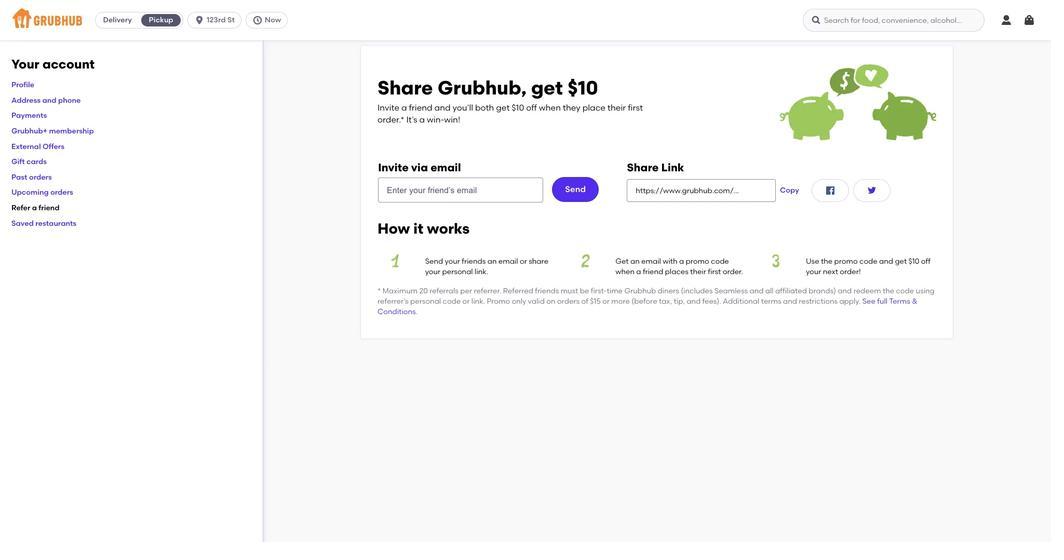 Task type: locate. For each thing, give the bounding box(es) containing it.
svg image
[[1000, 14, 1013, 26], [1023, 14, 1036, 26], [252, 15, 263, 25], [811, 15, 822, 25], [866, 185, 878, 197]]

promo up order!
[[834, 257, 858, 266]]

the up next
[[821, 257, 833, 266]]

2 promo from the left
[[834, 257, 858, 266]]

0 vertical spatial invite
[[378, 103, 400, 113]]

off inside use the promo code and get $10 off your next order!
[[921, 257, 931, 266]]

when down get
[[616, 268, 635, 277]]

0 vertical spatial svg image
[[194, 15, 205, 25]]

0 horizontal spatial your
[[425, 268, 441, 277]]

delivery button
[[96, 12, 139, 29]]

0 horizontal spatial off
[[526, 103, 537, 113]]

orders for upcoming orders
[[50, 188, 73, 197]]

link
[[662, 161, 684, 174]]

past orders link
[[11, 173, 52, 182]]

off left they
[[526, 103, 537, 113]]

fees).
[[703, 297, 721, 306]]

1 horizontal spatial their
[[690, 268, 706, 277]]

their
[[608, 103, 626, 113], [690, 268, 706, 277]]

and up win-
[[435, 103, 451, 113]]

0 vertical spatial orders
[[29, 173, 52, 182]]

*
[[378, 287, 381, 295]]

profile link
[[11, 81, 34, 89]]

invite up order.* at the top left of page
[[378, 103, 400, 113]]

email
[[431, 161, 461, 174], [499, 257, 518, 266], [642, 257, 661, 266]]

friend
[[409, 103, 433, 113], [39, 204, 60, 212], [643, 268, 663, 277]]

link.
[[475, 268, 488, 277], [472, 297, 485, 306]]

1 vertical spatial orders
[[50, 188, 73, 197]]

2 horizontal spatial or
[[603, 297, 610, 306]]

orders for past orders
[[29, 173, 52, 182]]

.
[[416, 308, 418, 316]]

link. inside "send your friends an email or share your personal link."
[[475, 268, 488, 277]]

0 horizontal spatial personal
[[410, 297, 441, 306]]

an right get
[[631, 257, 640, 266]]

personal
[[442, 268, 473, 277], [410, 297, 441, 306]]

per
[[460, 287, 472, 295]]

orders up upcoming orders link
[[29, 173, 52, 182]]

share up 'it's'
[[378, 76, 433, 99]]

account
[[42, 57, 95, 72]]

step 3 image
[[759, 255, 794, 268]]

orders up "refer a friend" at left top
[[50, 188, 73, 197]]

promo
[[686, 257, 709, 266], [834, 257, 858, 266]]

0 vertical spatial share
[[378, 76, 433, 99]]

0 vertical spatial send
[[565, 184, 586, 194]]

1 vertical spatial friend
[[39, 204, 60, 212]]

off up using
[[921, 257, 931, 266]]

2 vertical spatial friend
[[643, 268, 663, 277]]

must
[[561, 287, 578, 295]]

an up referrer.
[[488, 257, 497, 266]]

1 horizontal spatial off
[[921, 257, 931, 266]]

0 vertical spatial friend
[[409, 103, 433, 113]]

1 horizontal spatial share
[[627, 161, 659, 174]]

your
[[11, 57, 39, 72]]

address
[[11, 96, 41, 105]]

link. down referrer.
[[472, 297, 485, 306]]

2 vertical spatial $10
[[909, 257, 920, 266]]

apply.
[[840, 297, 861, 306]]

when inside get an email with a promo code when a friend places their first order.
[[616, 268, 635, 277]]

orders inside * maximum 20 referrals per referrer. referred friends must be first-time grubhub diners (includes seamless and all affiliated brands) and redeem the code using referrer's personal code or link. promo only valid on orders of $15 or more (before tax, tip, and fees). additional terms and restrictions apply.
[[557, 297, 580, 306]]

$10 up place
[[568, 76, 598, 99]]

1 vertical spatial friends
[[535, 287, 559, 295]]

friends up per at the bottom left of page
[[462, 257, 486, 266]]

friend down with
[[643, 268, 663, 277]]

be
[[580, 287, 589, 295]]

your up referrals
[[445, 257, 460, 266]]

copy
[[780, 186, 799, 195]]

1 horizontal spatial send
[[565, 184, 586, 194]]

share inside share grubhub, get $10 invite a friend and you'll both get $10 off when they place their first order.* it's a win-win!
[[378, 76, 433, 99]]

svg image left "123rd"
[[194, 15, 205, 25]]

tip,
[[674, 297, 685, 306]]

promo inside get an email with a promo code when a friend places their first order.
[[686, 257, 709, 266]]

1 horizontal spatial friends
[[535, 287, 559, 295]]

using
[[916, 287, 935, 295]]

an
[[488, 257, 497, 266], [631, 257, 640, 266]]

svg image right 'copy' button
[[824, 185, 837, 197]]

0 vertical spatial personal
[[442, 268, 473, 277]]

and inside share grubhub, get $10 invite a friend and you'll both get $10 off when they place their first order.* it's a win-win!
[[435, 103, 451, 113]]

0 horizontal spatial the
[[821, 257, 833, 266]]

when inside share grubhub, get $10 invite a friend and you'll both get $10 off when they place their first order.* it's a win-win!
[[539, 103, 561, 113]]

1 horizontal spatial personal
[[442, 268, 473, 277]]

1 vertical spatial link.
[[472, 297, 485, 306]]

email right via
[[431, 161, 461, 174]]

invite
[[378, 103, 400, 113], [378, 161, 409, 174]]

$15
[[590, 297, 601, 306]]

the inside * maximum 20 referrals per referrer. referred friends must be first-time grubhub diners (includes seamless and all affiliated brands) and redeem the code using referrer's personal code or link. promo only valid on orders of $15 or more (before tax, tip, and fees). additional terms and restrictions apply.
[[883, 287, 895, 295]]

brands)
[[809, 287, 836, 295]]

grubhub,
[[438, 76, 527, 99]]

svg image inside the now button
[[252, 15, 263, 25]]

0 vertical spatial when
[[539, 103, 561, 113]]

and down affiliated
[[783, 297, 797, 306]]

1 promo from the left
[[686, 257, 709, 266]]

email for get an email with a promo code when a friend places their first order.
[[642, 257, 661, 266]]

code up order!
[[860, 257, 878, 266]]

share grubhub and save image
[[780, 62, 937, 141]]

share
[[378, 76, 433, 99], [627, 161, 659, 174]]

personal up per at the bottom left of page
[[442, 268, 473, 277]]

valid
[[528, 297, 545, 306]]

tax,
[[659, 297, 672, 306]]

order!
[[840, 268, 861, 277]]

place
[[583, 103, 606, 113]]

1 horizontal spatial the
[[883, 287, 895, 295]]

or down per at the bottom left of page
[[463, 297, 470, 306]]

1 vertical spatial when
[[616, 268, 635, 277]]

of
[[581, 297, 588, 306]]

0 horizontal spatial share
[[378, 76, 433, 99]]

0 horizontal spatial an
[[488, 257, 497, 266]]

on
[[547, 297, 556, 306]]

2 an from the left
[[631, 257, 640, 266]]

1 vertical spatial personal
[[410, 297, 441, 306]]

0 vertical spatial link.
[[475, 268, 488, 277]]

code up order. at the right of page
[[711, 257, 729, 266]]

get up they
[[531, 76, 563, 99]]

1 horizontal spatial $10
[[568, 76, 598, 99]]

a right refer
[[32, 204, 37, 212]]

friend up 'it's'
[[409, 103, 433, 113]]

1 an from the left
[[488, 257, 497, 266]]

delivery
[[103, 16, 132, 24]]

1 vertical spatial the
[[883, 287, 895, 295]]

step 2 image
[[568, 255, 603, 268]]

when
[[539, 103, 561, 113], [616, 268, 635, 277]]

share link
[[627, 161, 684, 174]]

(before
[[632, 297, 657, 306]]

2 horizontal spatial your
[[806, 268, 821, 277]]

0 horizontal spatial get
[[496, 103, 510, 113]]

your
[[445, 257, 460, 266], [425, 268, 441, 277], [806, 268, 821, 277]]

phone
[[58, 96, 81, 105]]

0 horizontal spatial svg image
[[194, 15, 205, 25]]

None text field
[[627, 179, 776, 202]]

send button
[[552, 177, 599, 202]]

0 horizontal spatial when
[[539, 103, 561, 113]]

a up grubhub
[[636, 268, 641, 277]]

friends up on
[[535, 287, 559, 295]]

1 vertical spatial send
[[425, 257, 443, 266]]

0 horizontal spatial promo
[[686, 257, 709, 266]]

code inside get an email with a promo code when a friend places their first order.
[[711, 257, 729, 266]]

how
[[378, 220, 410, 238]]

1 vertical spatial their
[[690, 268, 706, 277]]

2 vertical spatial get
[[895, 257, 907, 266]]

profile
[[11, 81, 34, 89]]

their inside get an email with a promo code when a friend places their first order.
[[690, 268, 706, 277]]

first inside get an email with a promo code when a friend places their first order.
[[708, 268, 721, 277]]

get right both
[[496, 103, 510, 113]]

your up '20'
[[425, 268, 441, 277]]

an inside "send your friends an email or share your personal link."
[[488, 257, 497, 266]]

0 vertical spatial their
[[608, 103, 626, 113]]

2 horizontal spatial email
[[642, 257, 661, 266]]

2 horizontal spatial friend
[[643, 268, 663, 277]]

a right with
[[679, 257, 684, 266]]

or
[[520, 257, 527, 266], [463, 297, 470, 306], [603, 297, 610, 306]]

and
[[42, 96, 56, 105], [435, 103, 451, 113], [879, 257, 893, 266], [750, 287, 764, 295], [838, 287, 852, 295], [687, 297, 701, 306], [783, 297, 797, 306]]

main navigation navigation
[[0, 0, 1051, 41]]

redeem
[[854, 287, 881, 295]]

external offers link
[[11, 142, 64, 151]]

2 vertical spatial orders
[[557, 297, 580, 306]]

0 vertical spatial get
[[531, 76, 563, 99]]

first-
[[591, 287, 607, 295]]

you'll
[[453, 103, 473, 113]]

referrer.
[[474, 287, 501, 295]]

code up terms
[[896, 287, 914, 295]]

first
[[628, 103, 643, 113], [708, 268, 721, 277]]

or left share
[[520, 257, 527, 266]]

0 vertical spatial friends
[[462, 257, 486, 266]]

pickup button
[[139, 12, 183, 29]]

0 horizontal spatial email
[[431, 161, 461, 174]]

0 horizontal spatial friend
[[39, 204, 60, 212]]

0 horizontal spatial first
[[628, 103, 643, 113]]

0 horizontal spatial or
[[463, 297, 470, 306]]

2 horizontal spatial get
[[895, 257, 907, 266]]

0 vertical spatial first
[[628, 103, 643, 113]]

refer a friend link
[[11, 204, 60, 212]]

when left they
[[539, 103, 561, 113]]

0 vertical spatial the
[[821, 257, 833, 266]]

first right place
[[628, 103, 643, 113]]

1 horizontal spatial svg image
[[824, 185, 837, 197]]

first left order. at the right of page
[[708, 268, 721, 277]]

refer a friend
[[11, 204, 60, 212]]

past orders
[[11, 173, 52, 182]]

cards
[[27, 157, 47, 166]]

$10
[[568, 76, 598, 99], [512, 103, 524, 113], [909, 257, 920, 266]]

invite inside share grubhub, get $10 invite a friend and you'll both get $10 off when they place their first order.* it's a win-win!
[[378, 103, 400, 113]]

and left the 'phone'
[[42, 96, 56, 105]]

personal down '20'
[[410, 297, 441, 306]]

gift cards link
[[11, 157, 47, 166]]

0 horizontal spatial their
[[608, 103, 626, 113]]

order.*
[[378, 115, 404, 124]]

link. up referrer.
[[475, 268, 488, 277]]

friends
[[462, 257, 486, 266], [535, 287, 559, 295]]

invite left via
[[378, 161, 409, 174]]

svg image
[[194, 15, 205, 25], [824, 185, 837, 197]]

1 vertical spatial share
[[627, 161, 659, 174]]

$10 right both
[[512, 103, 524, 113]]

$10 inside use the promo code and get $10 off your next order!
[[909, 257, 920, 266]]

1 horizontal spatial first
[[708, 268, 721, 277]]

orders down must at bottom right
[[557, 297, 580, 306]]

1 vertical spatial get
[[496, 103, 510, 113]]

a up 'it's'
[[402, 103, 407, 113]]

payments link
[[11, 111, 47, 120]]

1 horizontal spatial an
[[631, 257, 640, 266]]

1 horizontal spatial email
[[499, 257, 518, 266]]

and up the redeem
[[879, 257, 893, 266]]

send for send your friends an email or share your personal link.
[[425, 257, 443, 266]]

Search for food, convenience, alcohol... search field
[[803, 9, 985, 32]]

email left share
[[499, 257, 518, 266]]

their up (includes
[[690, 268, 706, 277]]

$10 up using
[[909, 257, 920, 266]]

your inside use the promo code and get $10 off your next order!
[[806, 268, 821, 277]]

1 vertical spatial off
[[921, 257, 931, 266]]

see full terms & conditions
[[378, 297, 918, 316]]

0 horizontal spatial $10
[[512, 103, 524, 113]]

promo up places
[[686, 257, 709, 266]]

0 horizontal spatial friends
[[462, 257, 486, 266]]

email inside get an email with a promo code when a friend places their first order.
[[642, 257, 661, 266]]

1 vertical spatial svg image
[[824, 185, 837, 197]]

your down use
[[806, 268, 821, 277]]

or right "$15"
[[603, 297, 610, 306]]

1 vertical spatial first
[[708, 268, 721, 277]]

the up 'full'
[[883, 287, 895, 295]]

20
[[419, 287, 428, 295]]

share left link
[[627, 161, 659, 174]]

1 horizontal spatial or
[[520, 257, 527, 266]]

the
[[821, 257, 833, 266], [883, 287, 895, 295]]

1 horizontal spatial when
[[616, 268, 635, 277]]

a
[[402, 103, 407, 113], [419, 115, 425, 124], [32, 204, 37, 212], [679, 257, 684, 266], [636, 268, 641, 277]]

get
[[531, 76, 563, 99], [496, 103, 510, 113], [895, 257, 907, 266]]

maximum
[[383, 287, 418, 295]]

upcoming orders link
[[11, 188, 73, 197]]

friend inside share grubhub, get $10 invite a friend and you'll both get $10 off when they place their first order.* it's a win-win!
[[409, 103, 433, 113]]

svg image inside 123rd st button
[[194, 15, 205, 25]]

1 horizontal spatial promo
[[834, 257, 858, 266]]

code down referrals
[[443, 297, 461, 306]]

2 horizontal spatial $10
[[909, 257, 920, 266]]

0 horizontal spatial send
[[425, 257, 443, 266]]

send
[[565, 184, 586, 194], [425, 257, 443, 266]]

get up terms
[[895, 257, 907, 266]]

their right place
[[608, 103, 626, 113]]

send inside button
[[565, 184, 586, 194]]

0 vertical spatial off
[[526, 103, 537, 113]]

send inside "send your friends an email or share your personal link."
[[425, 257, 443, 266]]

1 horizontal spatial friend
[[409, 103, 433, 113]]

with
[[663, 257, 678, 266]]

email left with
[[642, 257, 661, 266]]

friend up saved restaurants
[[39, 204, 60, 212]]



Task type: vqa. For each thing, say whether or not it's contained in the screenshot.
fil- related to Chick-fil-A
no



Task type: describe. For each thing, give the bounding box(es) containing it.
they
[[563, 103, 581, 113]]

get
[[616, 257, 629, 266]]

more
[[612, 297, 630, 306]]

restaurants
[[35, 219, 76, 228]]

and inside use the promo code and get $10 off your next order!
[[879, 257, 893, 266]]

and down (includes
[[687, 297, 701, 306]]

affiliated
[[776, 287, 807, 295]]

saved
[[11, 219, 34, 228]]

it
[[414, 220, 424, 238]]

grubhub+ membership link
[[11, 127, 94, 136]]

referrals
[[430, 287, 459, 295]]

123rd st
[[207, 16, 235, 24]]

use
[[806, 257, 819, 266]]

promo inside use the promo code and get $10 off your next order!
[[834, 257, 858, 266]]

1 vertical spatial invite
[[378, 161, 409, 174]]

how it works
[[378, 220, 470, 238]]

now
[[265, 16, 281, 24]]

0 vertical spatial $10
[[568, 76, 598, 99]]

membership
[[49, 127, 94, 136]]

saved restaurants link
[[11, 219, 76, 228]]

friends inside "send your friends an email or share your personal link."
[[462, 257, 486, 266]]

(includes
[[681, 287, 713, 295]]

invite via email
[[378, 161, 461, 174]]

address and phone link
[[11, 96, 81, 105]]

share for link
[[627, 161, 659, 174]]

grubhub+
[[11, 127, 47, 136]]

123rd st button
[[188, 12, 246, 29]]

and up apply.
[[838, 287, 852, 295]]

diners
[[658, 287, 679, 295]]

personal inside * maximum 20 referrals per referrer. referred friends must be first-time grubhub diners (includes seamless and all affiliated brands) and redeem the code using referrer's personal code or link. promo only valid on orders of $15 or more (before tax, tip, and fees). additional terms and restrictions apply.
[[410, 297, 441, 306]]

first inside share grubhub, get $10 invite a friend and you'll both get $10 off when they place their first order.* it's a win-win!
[[628, 103, 643, 113]]

their inside share grubhub, get $10 invite a friend and you'll both get $10 off when they place their first order.* it's a win-win!
[[608, 103, 626, 113]]

upcoming
[[11, 188, 49, 197]]

promo
[[487, 297, 510, 306]]

grubhub
[[625, 287, 656, 295]]

full
[[877, 297, 888, 306]]

places
[[665, 268, 689, 277]]

1 horizontal spatial your
[[445, 257, 460, 266]]

next
[[823, 268, 838, 277]]

offers
[[43, 142, 64, 151]]

grubhub+ membership
[[11, 127, 94, 136]]

referrer's
[[378, 297, 409, 306]]

additional
[[723, 297, 760, 306]]

both
[[475, 103, 494, 113]]

gift cards
[[11, 157, 47, 166]]

works
[[427, 220, 470, 238]]

1 vertical spatial $10
[[512, 103, 524, 113]]

an inside get an email with a promo code when a friend places their first order.
[[631, 257, 640, 266]]

past
[[11, 173, 27, 182]]

now button
[[246, 12, 292, 29]]

* maximum 20 referrals per referrer. referred friends must be first-time grubhub diners (includes seamless and all affiliated brands) and redeem the code using referrer's personal code or link. promo only valid on orders of $15 or more (before tax, tip, and fees). additional terms and restrictions apply.
[[378, 287, 935, 306]]

off inside share grubhub, get $10 invite a friend and you'll both get $10 off when they place their first order.* it's a win-win!
[[526, 103, 537, 113]]

see
[[863, 297, 876, 306]]

step 1 image
[[378, 255, 413, 268]]

a right 'it's'
[[419, 115, 425, 124]]

payments
[[11, 111, 47, 120]]

refer
[[11, 204, 30, 212]]

1 horizontal spatial get
[[531, 76, 563, 99]]

external offers
[[11, 142, 64, 151]]

send for send
[[565, 184, 586, 194]]

email for invite via email
[[431, 161, 461, 174]]

terms
[[889, 297, 910, 306]]

pickup
[[149, 16, 173, 24]]

win!
[[444, 115, 460, 124]]

link. inside * maximum 20 referrals per referrer. referred friends must be first-time grubhub diners (includes seamless and all affiliated brands) and redeem the code using referrer's personal code or link. promo only valid on orders of $15 or more (before tax, tip, and fees). additional terms and restrictions apply.
[[472, 297, 485, 306]]

saved restaurants
[[11, 219, 76, 228]]

or inside "send your friends an email or share your personal link."
[[520, 257, 527, 266]]

order.
[[723, 268, 743, 277]]

and left all in the bottom of the page
[[750, 287, 764, 295]]

share grubhub, get $10 invite a friend and you'll both get $10 off when they place their first order.* it's a win-win!
[[378, 76, 643, 124]]

seamless
[[715, 287, 748, 295]]

get an email with a promo code when a friend places their first order.
[[616, 257, 743, 277]]

gift
[[11, 157, 25, 166]]

see full terms & conditions link
[[378, 297, 918, 316]]

address and phone
[[11, 96, 81, 105]]

123rd
[[207, 16, 226, 24]]

get inside use the promo code and get $10 off your next order!
[[895, 257, 907, 266]]

your account
[[11, 57, 95, 72]]

the inside use the promo code and get $10 off your next order!
[[821, 257, 833, 266]]

time
[[607, 287, 623, 295]]

referred
[[503, 287, 533, 295]]

email inside "send your friends an email or share your personal link."
[[499, 257, 518, 266]]

use the promo code and get $10 off your next order!
[[806, 257, 931, 277]]

send your friends an email or share your personal link.
[[425, 257, 549, 277]]

Enter your friend's email email field
[[378, 178, 543, 203]]

friend inside get an email with a promo code when a friend places their first order.
[[643, 268, 663, 277]]

restrictions
[[799, 297, 838, 306]]

personal inside "send your friends an email or share your personal link."
[[442, 268, 473, 277]]

copy button
[[776, 179, 803, 202]]

share for grubhub,
[[378, 76, 433, 99]]

upcoming orders
[[11, 188, 73, 197]]

all
[[766, 287, 774, 295]]

it's
[[406, 115, 417, 124]]

external
[[11, 142, 41, 151]]

win-
[[427, 115, 444, 124]]

only
[[512, 297, 526, 306]]

code inside use the promo code and get $10 off your next order!
[[860, 257, 878, 266]]

share
[[529, 257, 549, 266]]

terms
[[761, 297, 782, 306]]

friends inside * maximum 20 referrals per referrer. referred friends must be first-time grubhub diners (includes seamless and all affiliated brands) and redeem the code using referrer's personal code or link. promo only valid on orders of $15 or more (before tax, tip, and fees). additional terms and restrictions apply.
[[535, 287, 559, 295]]

st
[[227, 16, 235, 24]]



